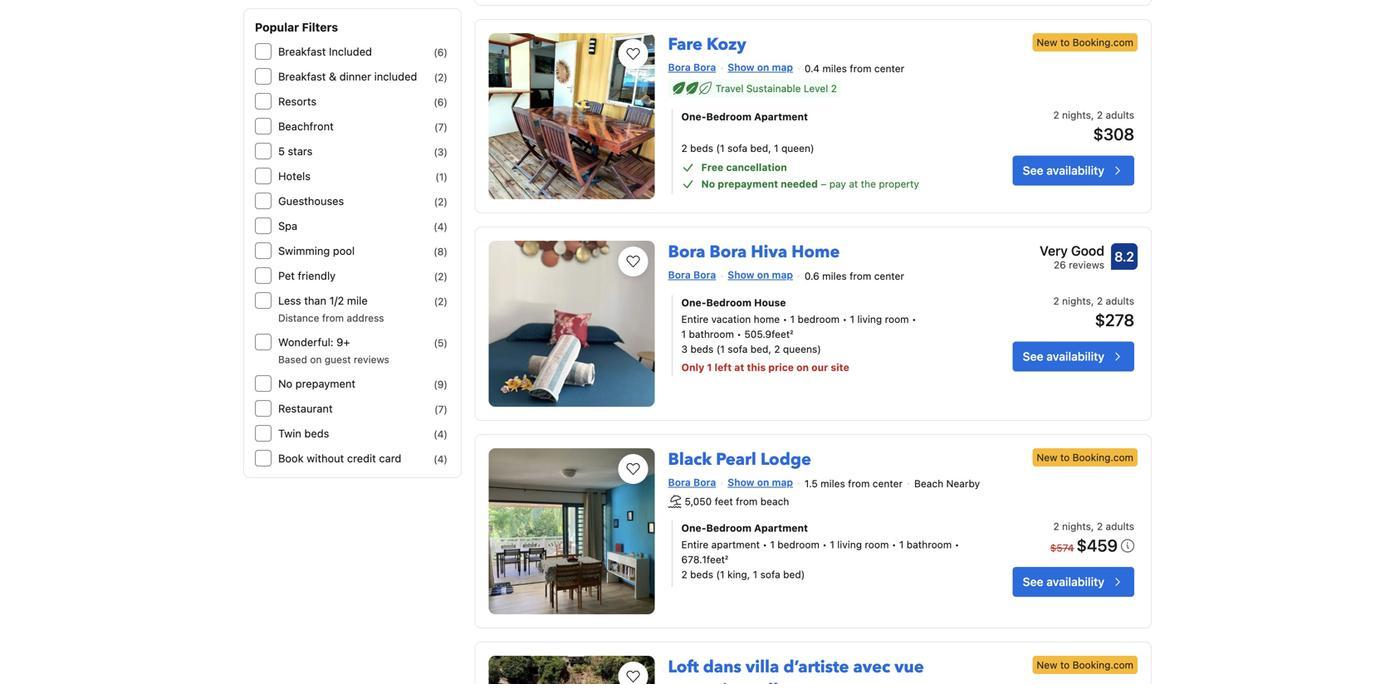 Task type: vqa. For each thing, say whether or not it's contained in the screenshot.


Task type: describe. For each thing, give the bounding box(es) containing it.
living inside one-bedroom apartment entire apartment • 1 bedroom • 1 living room • 1 bathroom • 678.1feet² 2 beds (1 king, 1 sofa bed)
[[838, 539, 862, 551]]

travel
[[716, 83, 744, 94]]

less than 1/2 mile
[[278, 295, 368, 307]]

swimming
[[278, 245, 330, 257]]

prepayment for no prepayment
[[296, 378, 356, 390]]

(2) for guesthouses
[[434, 196, 448, 208]]

twin
[[278, 427, 302, 440]]

beach nearby
[[915, 478, 980, 490]]

house
[[754, 297, 786, 309]]

1.5 miles from center
[[805, 478, 903, 490]]

to for fare kozy
[[1061, 37, 1070, 48]]

nearby
[[947, 478, 980, 490]]

no prepayment
[[278, 378, 356, 390]]

new for fare kozy
[[1037, 37, 1058, 48]]

black
[[668, 449, 712, 472]]

left
[[715, 362, 732, 373]]

8.2
[[1115, 249, 1135, 265]]

exceptionnelle.
[[668, 680, 793, 685]]

needed
[[781, 178, 818, 190]]

booking.com for fare kozy
[[1073, 37, 1134, 48]]

26
[[1054, 259, 1067, 271]]

(7) for beachfront
[[435, 121, 448, 133]]

the
[[861, 178, 876, 190]]

miles for bora bora hiva home
[[823, 270, 847, 282]]

new to booking.com for fare kozy
[[1037, 37, 1134, 48]]

good
[[1072, 243, 1105, 259]]

free
[[702, 162, 724, 173]]

than
[[304, 295, 327, 307]]

mile
[[347, 295, 368, 307]]

show on map for bora
[[728, 269, 793, 281]]

from for 0.4 miles from center
[[850, 63, 872, 74]]

adults for fare kozy
[[1106, 109, 1135, 121]]

price
[[769, 362, 794, 373]]

very good 26 reviews
[[1040, 243, 1105, 271]]

pet
[[278, 270, 295, 282]]

dinner
[[340, 70, 371, 83]]

free cancellation
[[702, 162, 787, 173]]

this
[[747, 362, 766, 373]]

loft dans villa d'artiste avec vue exceptionnelle. link
[[668, 650, 924, 685]]

see availability for lodge
[[1023, 575, 1105, 589]]

(1 inside one-bedroom house entire vacation home • 1 bedroom • 1 living room • 1 bathroom • 505.9feet² 3 beds (1 sofa bed, 2 queens) only 1 left at this price on our site
[[717, 344, 725, 355]]

beach
[[915, 478, 944, 490]]

guesthouses
[[278, 195, 344, 207]]

see availability for hiva
[[1023, 350, 1105, 363]]

3 nights from the top
[[1063, 521, 1092, 533]]

1 see from the top
[[1023, 164, 1044, 177]]

(8)
[[434, 246, 448, 258]]

bora bora hiva home link
[[668, 234, 840, 264]]

3 new to booking.com from the top
[[1037, 660, 1134, 671]]

$459
[[1077, 536, 1118, 555]]

bedroom for pearl
[[707, 523, 752, 534]]

pool
[[333, 245, 355, 257]]

(2) for breakfast & dinner included
[[434, 71, 448, 83]]

2 nights , 2 adults $308
[[1054, 109, 1135, 144]]

3 show from the top
[[728, 477, 755, 489]]

distance from address
[[278, 312, 384, 324]]

home
[[792, 241, 840, 264]]

see for lodge
[[1023, 575, 1044, 589]]

d'artiste
[[784, 656, 849, 679]]

(4) for twin beds
[[434, 429, 448, 440]]

bora bora for bora
[[668, 269, 716, 281]]

one-bedroom apartment
[[682, 111, 808, 123]]

2 nights , 2 adults $278
[[1054, 295, 1135, 330]]

bedroom inside one-bedroom apartment entire apartment • 1 bedroom • 1 living room • 1 bathroom • 678.1feet² 2 beds (1 king, 1 sofa bed)
[[778, 539, 820, 551]]

, for fare kozy
[[1092, 109, 1095, 121]]

breakfast & dinner included
[[278, 70, 417, 83]]

678.1feet²
[[682, 554, 729, 566]]

2 nights , 2 adults
[[1054, 521, 1135, 533]]

from for 0.6 miles from center
[[850, 270, 872, 282]]

show for bora
[[728, 269, 755, 281]]

wonderful:
[[278, 336, 334, 349]]

1 see availability from the top
[[1023, 164, 1105, 177]]

cancellation
[[726, 162, 787, 173]]

0.6
[[805, 270, 820, 282]]

beachfront
[[278, 120, 334, 133]]

twin beds
[[278, 427, 329, 440]]

(1)
[[436, 171, 448, 183]]

–
[[821, 178, 827, 190]]

booking.com for black pearl lodge
[[1073, 452, 1134, 464]]

room inside one-bedroom house entire vacation home • 1 bedroom • 1 living room • 1 bathroom • 505.9feet² 3 beds (1 sofa bed, 2 queens) only 1 left at this price on our site
[[885, 314, 909, 325]]

center for fare kozy
[[875, 63, 905, 74]]

entire for bora
[[682, 314, 709, 325]]

at inside one-bedroom house entire vacation home • 1 bedroom • 1 living room • 1 bathroom • 505.9feet² 3 beds (1 sofa bed, 2 queens) only 1 left at this price on our site
[[735, 362, 745, 373]]

room inside one-bedroom apartment entire apartment • 1 bedroom • 1 living room • 1 bathroom • 678.1feet² 2 beds (1 king, 1 sofa bed)
[[865, 539, 889, 551]]

based on guest reviews
[[278, 354, 390, 366]]

&
[[329, 70, 337, 83]]

one-bedroom house entire vacation home • 1 bedroom • 1 living room • 1 bathroom • 505.9feet² 3 beds (1 sofa bed, 2 queens) only 1 left at this price on our site
[[682, 297, 917, 373]]

1 bedroom from the top
[[707, 111, 752, 123]]

apartment for one-bedroom apartment entire apartment • 1 bedroom • 1 living room • 1 bathroom • 678.1feet² 2 beds (1 king, 1 sofa bed)
[[754, 523, 808, 534]]

show on map for kozy
[[728, 62, 793, 73]]

loft dans villa d'artiste avec vue exceptionnelle.
[[668, 656, 924, 685]]

stars
[[288, 145, 313, 157]]

filters
[[302, 20, 338, 34]]

apartment
[[712, 539, 760, 551]]

beach
[[761, 496, 790, 508]]

king,
[[728, 569, 751, 581]]

feet
[[715, 496, 733, 508]]

hiva
[[751, 241, 788, 264]]

fare kozy link
[[668, 27, 747, 56]]

reviews for good
[[1069, 259, 1105, 271]]

sofa inside one-bedroom house entire vacation home • 1 bedroom • 1 living room • 1 bathroom • 505.9feet² 3 beds (1 sofa bed, 2 queens) only 1 left at this price on our site
[[728, 344, 748, 355]]

swimming pool
[[278, 245, 355, 257]]

bathroom inside one-bedroom house entire vacation home • 1 bedroom • 1 living room • 1 bathroom • 505.9feet² 3 beds (1 sofa bed, 2 queens) only 1 left at this price on our site
[[689, 329, 734, 340]]

black pearl lodge image
[[489, 449, 655, 615]]

2 inside one-bedroom house entire vacation home • 1 bedroom • 1 living room • 1 bathroom • 505.9feet² 3 beds (1 sofa bed, 2 queens) only 1 left at this price on our site
[[775, 344, 781, 355]]

adults for bora bora hiva home
[[1106, 295, 1135, 307]]

resorts
[[278, 95, 317, 108]]

black pearl lodge link
[[668, 442, 812, 472]]

friendly
[[298, 270, 336, 282]]

wonderful: 9+
[[278, 336, 350, 349]]

lodge
[[761, 449, 812, 472]]

level
[[804, 83, 829, 94]]

vacation
[[712, 314, 751, 325]]

center for bora bora hiva home
[[875, 270, 905, 282]]

3 booking.com from the top
[[1073, 660, 1134, 671]]

address
[[347, 312, 384, 324]]

(2) for less than 1/2 mile
[[434, 296, 448, 307]]

less
[[278, 295, 301, 307]]

distance
[[278, 312, 319, 324]]

no for no prepayment needed – pay at the property
[[702, 178, 716, 190]]

availability for lodge
[[1047, 575, 1105, 589]]

pay
[[830, 178, 847, 190]]

$574
[[1051, 542, 1075, 554]]



Task type: locate. For each thing, give the bounding box(es) containing it.
show on map up sustainable on the right of page
[[728, 62, 793, 73]]

0 vertical spatial bedroom
[[707, 111, 752, 123]]

(4) for book without credit card
[[434, 454, 448, 465]]

2 (4) from the top
[[434, 429, 448, 440]]

from right 0.4
[[850, 63, 872, 74]]

2 availability from the top
[[1047, 350, 1105, 363]]

nights for bora bora hiva home
[[1063, 295, 1092, 307]]

(7) down (9)
[[435, 404, 448, 415]]

bora bora hiva home
[[668, 241, 840, 264]]

, up $459
[[1092, 521, 1095, 533]]

living inside one-bedroom house entire vacation home • 1 bedroom • 1 living room • 1 bathroom • 505.9feet² 3 beds (1 sofa bed, 2 queens) only 1 left at this price on our site
[[858, 314, 883, 325]]

popular filters
[[255, 20, 338, 34]]

1 map from the top
[[772, 62, 793, 73]]

9+
[[337, 336, 350, 349]]

apartment inside one-bedroom apartment entire apartment • 1 bedroom • 1 living room • 1 bathroom • 678.1feet² 2 beds (1 king, 1 sofa bed)
[[754, 523, 808, 534]]

living down 1.5 miles from center at the bottom right
[[838, 539, 862, 551]]

pearl
[[716, 449, 757, 472]]

2 vertical spatial nights
[[1063, 521, 1092, 533]]

entire inside one-bedroom apartment entire apartment • 1 bedroom • 1 living room • 1 bathroom • 678.1feet² 2 beds (1 king, 1 sofa bed)
[[682, 539, 709, 551]]

avec
[[854, 656, 891, 679]]

hotels
[[278, 170, 311, 182]]

sofa up free cancellation
[[728, 142, 748, 154]]

(7) up the (3)
[[435, 121, 448, 133]]

2 show on map from the top
[[728, 269, 793, 281]]

queen)
[[782, 142, 815, 154]]

0 vertical spatial (6)
[[434, 47, 448, 58]]

1 vertical spatial entire
[[682, 539, 709, 551]]

see availability link for hiva
[[1013, 342, 1135, 372]]

2 vertical spatial sofa
[[761, 569, 781, 581]]

see availability link
[[1013, 156, 1135, 186], [1013, 342, 1135, 372], [1013, 567, 1135, 597]]

3 new from the top
[[1037, 660, 1058, 671]]

apartment for one-bedroom apartment
[[754, 111, 808, 123]]

apartment down 'travel sustainable level 2'
[[754, 111, 808, 123]]

show on map up beach
[[728, 477, 793, 489]]

entire for black
[[682, 539, 709, 551]]

2
[[831, 83, 837, 94], [1054, 109, 1060, 121], [1097, 109, 1103, 121], [682, 142, 688, 154], [1054, 295, 1060, 307], [1097, 295, 1103, 307], [775, 344, 781, 355], [1054, 521, 1060, 533], [1097, 521, 1103, 533], [682, 569, 688, 581]]

new to booking.com
[[1037, 37, 1134, 48], [1037, 452, 1134, 464], [1037, 660, 1134, 671]]

1 vertical spatial new
[[1037, 452, 1058, 464]]

at right left
[[735, 362, 745, 373]]

5
[[278, 145, 285, 157]]

miles right 0.6
[[823, 270, 847, 282]]

0 vertical spatial adults
[[1106, 109, 1135, 121]]

very
[[1040, 243, 1068, 259]]

0 vertical spatial new to booking.com
[[1037, 37, 1134, 48]]

2 inside one-bedroom apartment entire apartment • 1 bedroom • 1 living room • 1 bathroom • 678.1feet² 2 beds (1 king, 1 sofa bed)
[[682, 569, 688, 581]]

prepayment down based on guest reviews
[[296, 378, 356, 390]]

1 vertical spatial bedroom
[[707, 297, 752, 309]]

0 vertical spatial miles
[[823, 63, 847, 74]]

(9)
[[434, 379, 448, 390]]

map for bora
[[772, 269, 793, 281]]

3 map from the top
[[772, 477, 793, 489]]

bedroom up vacation
[[707, 297, 752, 309]]

1 vertical spatial miles
[[823, 270, 847, 282]]

(6) for breakfast included
[[434, 47, 448, 58]]

0 vertical spatial one-
[[682, 111, 707, 123]]

(2) up (5)
[[434, 296, 448, 307]]

bathroom down beach
[[907, 539, 952, 551]]

2 vertical spatial show on map
[[728, 477, 793, 489]]

only
[[682, 362, 705, 373]]

new
[[1037, 37, 1058, 48], [1037, 452, 1058, 464], [1037, 660, 1058, 671]]

0 vertical spatial sofa
[[728, 142, 748, 154]]

reviews right guest
[[354, 354, 390, 366]]

505.9feet²
[[745, 329, 794, 340]]

travel sustainable level 2
[[716, 83, 837, 94]]

1 vertical spatial prepayment
[[296, 378, 356, 390]]

1 horizontal spatial at
[[849, 178, 858, 190]]

availability for hiva
[[1047, 350, 1105, 363]]

5 stars
[[278, 145, 313, 157]]

show down bora bora hiva home
[[728, 269, 755, 281]]

1 vertical spatial (6)
[[434, 96, 448, 108]]

bedroom inside one-bedroom apartment entire apartment • 1 bedroom • 1 living room • 1 bathroom • 678.1feet² 2 beds (1 king, 1 sofa bed)
[[707, 523, 752, 534]]

0 vertical spatial bedroom
[[798, 314, 840, 325]]

0 horizontal spatial at
[[735, 362, 745, 373]]

0 vertical spatial see availability
[[1023, 164, 1105, 177]]

1 vertical spatial living
[[838, 539, 862, 551]]

1 vertical spatial breakfast
[[278, 70, 326, 83]]

2 vertical spatial new to booking.com
[[1037, 660, 1134, 671]]

bed,
[[751, 142, 772, 154], [751, 344, 772, 355]]

0 vertical spatial prepayment
[[718, 178, 779, 190]]

bathroom inside one-bedroom apartment entire apartment • 1 bedroom • 1 living room • 1 bathroom • 678.1feet² 2 beds (1 king, 1 sofa bed)
[[907, 539, 952, 551]]

1 to from the top
[[1061, 37, 1070, 48]]

on inside one-bedroom house entire vacation home • 1 bedroom • 1 living room • 1 bathroom • 505.9feet² 3 beds (1 sofa bed, 2 queens) only 1 left at this price on our site
[[797, 362, 809, 373]]

2 (7) from the top
[[435, 404, 448, 415]]

center right 0.4
[[875, 63, 905, 74]]

from right feet
[[736, 496, 758, 508]]

0 vertical spatial living
[[858, 314, 883, 325]]

(4) for spa
[[434, 221, 448, 233]]

0 vertical spatial see availability link
[[1013, 156, 1135, 186]]

3 availability from the top
[[1047, 575, 1105, 589]]

bed, inside one-bedroom house entire vacation home • 1 bedroom • 1 living room • 1 bathroom • 505.9feet² 3 beds (1 sofa bed, 2 queens) only 1 left at this price on our site
[[751, 344, 772, 355]]

one- for bora
[[682, 297, 707, 309]]

2 booking.com from the top
[[1073, 452, 1134, 464]]

prepayment for no prepayment needed – pay at the property
[[718, 178, 779, 190]]

1 vertical spatial at
[[735, 362, 745, 373]]

pet friendly
[[278, 270, 336, 282]]

to
[[1061, 37, 1070, 48], [1061, 452, 1070, 464], [1061, 660, 1070, 671]]

bed, down "505.9feet²"
[[751, 344, 772, 355]]

show up travel
[[728, 62, 755, 73]]

1 vertical spatial nights
[[1063, 295, 1092, 307]]

1 (2) from the top
[[434, 71, 448, 83]]

3 see from the top
[[1023, 575, 1044, 589]]

entire inside one-bedroom house entire vacation home • 1 bedroom • 1 living room • 1 bathroom • 505.9feet² 3 beds (1 sofa bed, 2 queens) only 1 left at this price on our site
[[682, 314, 709, 325]]

book
[[278, 452, 304, 465]]

bed, up cancellation
[[751, 142, 772, 154]]

on for 1.5 miles from center
[[757, 477, 770, 489]]

from for 5,050 feet from beach
[[736, 496, 758, 508]]

miles for fare kozy
[[823, 63, 847, 74]]

2 vertical spatial bora bora
[[668, 477, 716, 489]]

from down 1/2
[[322, 312, 344, 324]]

0.6 miles from center
[[805, 270, 905, 282]]

3 show on map from the top
[[728, 477, 793, 489]]

popular
[[255, 20, 299, 34]]

one-bedroom apartment link down 1.5
[[682, 521, 963, 536]]

0 vertical spatial to
[[1061, 37, 1070, 48]]

1 horizontal spatial reviews
[[1069, 259, 1105, 271]]

, inside 2 nights , 2 adults $278
[[1092, 295, 1095, 307]]

villa
[[746, 656, 780, 679]]

one- up 3
[[682, 297, 707, 309]]

new to booking.com for black pearl lodge
[[1037, 452, 1134, 464]]

0 vertical spatial no
[[702, 178, 716, 190]]

1 vertical spatial map
[[772, 269, 793, 281]]

2 vertical spatial (1
[[717, 569, 725, 581]]

1 vertical spatial ,
[[1092, 295, 1095, 307]]

show up 5,050 feet from beach
[[728, 477, 755, 489]]

0.4
[[805, 63, 820, 74]]

0 vertical spatial room
[[885, 314, 909, 325]]

one- inside one-bedroom apartment entire apartment • 1 bedroom • 1 living room • 1 bathroom • 678.1feet² 2 beds (1 king, 1 sofa bed)
[[682, 523, 707, 534]]

1 vertical spatial bathroom
[[907, 539, 952, 551]]

0 horizontal spatial no
[[278, 378, 293, 390]]

show for kozy
[[728, 62, 755, 73]]

(2) right included
[[434, 71, 448, 83]]

2 to from the top
[[1061, 452, 1070, 464]]

1 see availability link from the top
[[1013, 156, 1135, 186]]

no
[[702, 178, 716, 190], [278, 378, 293, 390]]

2 vertical spatial ,
[[1092, 521, 1095, 533]]

0 horizontal spatial reviews
[[354, 354, 390, 366]]

1 vertical spatial one-
[[682, 297, 707, 309]]

bora bora hiva home image
[[489, 241, 655, 407]]

1 vertical spatial availability
[[1047, 350, 1105, 363]]

1 , from the top
[[1092, 109, 1095, 121]]

one-bedroom apartment link for black pearl lodge
[[682, 521, 963, 536]]

2 vertical spatial new
[[1037, 660, 1058, 671]]

1 (1 from the top
[[717, 142, 725, 154]]

see availability down 2 nights , 2 adults $278
[[1023, 350, 1105, 363]]

3 (4) from the top
[[434, 454, 448, 465]]

entire up the 678.1feet² in the bottom of the page
[[682, 539, 709, 551]]

one-bedroom apartment link down level
[[682, 109, 963, 124]]

to for black pearl lodge
[[1061, 452, 1070, 464]]

bedroom inside one-bedroom house entire vacation home • 1 bedroom • 1 living room • 1 bathroom • 505.9feet² 3 beds (1 sofa bed, 2 queens) only 1 left at this price on our site
[[707, 297, 752, 309]]

beds inside one-bedroom apartment entire apartment • 1 bedroom • 1 living room • 1 bathroom • 678.1feet² 2 beds (1 king, 1 sofa bed)
[[691, 569, 714, 581]]

(6)
[[434, 47, 448, 58], [434, 96, 448, 108]]

1 horizontal spatial prepayment
[[718, 178, 779, 190]]

black pearl lodge
[[668, 449, 812, 472]]

1 vertical spatial no
[[278, 378, 293, 390]]

from
[[850, 63, 872, 74], [850, 270, 872, 282], [322, 312, 344, 324], [848, 478, 870, 490], [736, 496, 758, 508]]

room
[[885, 314, 909, 325], [865, 539, 889, 551]]

bedroom up bed)
[[778, 539, 820, 551]]

map up beach
[[772, 477, 793, 489]]

, up $308 at right
[[1092, 109, 1095, 121]]

see for hiva
[[1023, 350, 1044, 363]]

spa
[[278, 220, 298, 232]]

0 vertical spatial ,
[[1092, 109, 1095, 121]]

included
[[374, 70, 417, 83]]

apartment
[[754, 111, 808, 123], [754, 523, 808, 534]]

2 vertical spatial see availability
[[1023, 575, 1105, 589]]

2 (6) from the top
[[434, 96, 448, 108]]

0 vertical spatial breakfast
[[278, 45, 326, 58]]

map up 'travel sustainable level 2'
[[772, 62, 793, 73]]

room down 1.5 miles from center at the bottom right
[[865, 539, 889, 551]]

see availability down 2 nights , 2 adults $308
[[1023, 164, 1105, 177]]

2 vertical spatial bedroom
[[707, 523, 752, 534]]

1 show on map from the top
[[728, 62, 793, 73]]

0 vertical spatial map
[[772, 62, 793, 73]]

bedroom down one-bedroom house link
[[798, 314, 840, 325]]

(3)
[[434, 146, 448, 158]]

reviews down good
[[1069, 259, 1105, 271]]

(4)
[[434, 221, 448, 233], [434, 429, 448, 440], [434, 454, 448, 465]]

1 vertical spatial booking.com
[[1073, 452, 1134, 464]]

1 vertical spatial new to booking.com
[[1037, 452, 1134, 464]]

(1 inside one-bedroom apartment entire apartment • 1 bedroom • 1 living room • 1 bathroom • 678.1feet² 2 beds (1 king, 1 sofa bed)
[[717, 569, 725, 581]]

bedroom for bora
[[707, 297, 752, 309]]

fare kozy image
[[489, 33, 655, 200]]

availability down 2 nights , 2 adults $278
[[1047, 350, 1105, 363]]

miles right 0.4
[[823, 63, 847, 74]]

1 vertical spatial (1
[[717, 344, 725, 355]]

bora bora up vacation
[[668, 269, 716, 281]]

included
[[329, 45, 372, 58]]

3 see availability link from the top
[[1013, 567, 1135, 597]]

1 vertical spatial adults
[[1106, 295, 1135, 307]]

book without credit card
[[278, 452, 402, 465]]

2 vertical spatial booking.com
[[1073, 660, 1134, 671]]

bedroom down travel
[[707, 111, 752, 123]]

2 new to booking.com from the top
[[1037, 452, 1134, 464]]

1
[[774, 142, 779, 154], [791, 314, 795, 325], [850, 314, 855, 325], [682, 329, 686, 340], [707, 362, 712, 373], [770, 539, 775, 551], [830, 539, 835, 551], [900, 539, 904, 551], [753, 569, 758, 581]]

3 bora bora from the top
[[668, 477, 716, 489]]

2 see from the top
[[1023, 350, 1044, 363]]

1 vertical spatial see availability link
[[1013, 342, 1135, 372]]

adults up $459
[[1106, 521, 1135, 533]]

2 see availability from the top
[[1023, 350, 1105, 363]]

breakfast included
[[278, 45, 372, 58]]

2 one-bedroom apartment link from the top
[[682, 521, 963, 536]]

on left the our
[[797, 362, 809, 373]]

miles
[[823, 63, 847, 74], [823, 270, 847, 282], [821, 478, 846, 490]]

bathroom down vacation
[[689, 329, 734, 340]]

1 vertical spatial show
[[728, 269, 755, 281]]

0 vertical spatial bathroom
[[689, 329, 734, 340]]

3 (2) from the top
[[434, 271, 448, 282]]

one- for black
[[682, 523, 707, 534]]

beds up free
[[691, 142, 714, 154]]

2 vertical spatial center
[[873, 478, 903, 490]]

reviews
[[1069, 259, 1105, 271], [354, 354, 390, 366]]

see availability link down 2 nights , 2 adults $278
[[1013, 342, 1135, 372]]

1 (7) from the top
[[435, 121, 448, 133]]

1 vertical spatial see
[[1023, 350, 1044, 363]]

3 (1 from the top
[[717, 569, 725, 581]]

(2) down (8)
[[434, 271, 448, 282]]

1 vertical spatial one-bedroom apartment link
[[682, 521, 963, 536]]

kozy
[[707, 33, 747, 56]]

at left the the
[[849, 178, 858, 190]]

1 vertical spatial (4)
[[434, 429, 448, 440]]

1 vertical spatial (7)
[[435, 404, 448, 415]]

2 (2) from the top
[[434, 196, 448, 208]]

2 vertical spatial to
[[1061, 660, 1070, 671]]

2 map from the top
[[772, 269, 793, 281]]

beds right 3
[[691, 344, 714, 355]]

beds inside one-bedroom house entire vacation home • 1 bedroom • 1 living room • 1 bathroom • 505.9feet² 3 beds (1 sofa bed, 2 queens) only 1 left at this price on our site
[[691, 344, 714, 355]]

entire up 3
[[682, 314, 709, 325]]

2 vertical spatial (4)
[[434, 454, 448, 465]]

no down based
[[278, 378, 293, 390]]

see availability link for lodge
[[1013, 567, 1135, 597]]

1 vertical spatial center
[[875, 270, 905, 282]]

adults up $278
[[1106, 295, 1135, 307]]

2 vertical spatial miles
[[821, 478, 846, 490]]

prepayment down free cancellation
[[718, 178, 779, 190]]

1 vertical spatial apartment
[[754, 523, 808, 534]]

center
[[875, 63, 905, 74], [875, 270, 905, 282], [873, 478, 903, 490]]

sustainable
[[747, 83, 801, 94]]

queens)
[[783, 344, 822, 355]]

1 vertical spatial room
[[865, 539, 889, 551]]

one-bedroom apartment link for fare kozy
[[682, 109, 963, 124]]

availability down 2 nights , 2 adults $308
[[1047, 164, 1105, 177]]

from up one-bedroom house link
[[850, 270, 872, 282]]

living
[[858, 314, 883, 325], [838, 539, 862, 551]]

bora
[[668, 62, 691, 73], [694, 62, 716, 73], [668, 241, 706, 264], [710, 241, 747, 264], [668, 269, 691, 281], [694, 269, 716, 281], [668, 477, 691, 489], [694, 477, 716, 489]]

property
[[879, 178, 920, 190]]

1 horizontal spatial no
[[702, 178, 716, 190]]

1 new from the top
[[1037, 37, 1058, 48]]

3
[[682, 344, 688, 355]]

(1 up free
[[717, 142, 725, 154]]

credit
[[347, 452, 376, 465]]

breakfast down popular filters
[[278, 45, 326, 58]]

bora bora down fare
[[668, 62, 716, 73]]

no for no prepayment
[[278, 378, 293, 390]]

0 vertical spatial show
[[728, 62, 755, 73]]

one- down 5,050
[[682, 523, 707, 534]]

very good element
[[1040, 241, 1105, 261]]

one- inside one-bedroom house entire vacation home • 1 bedroom • 1 living room • 1 bathroom • 505.9feet² 3 beds (1 sofa bed, 2 queens) only 1 left at this price on our site
[[682, 297, 707, 309]]

1 one- from the top
[[682, 111, 707, 123]]

map down hiva
[[772, 269, 793, 281]]

based
[[278, 354, 307, 366]]

availability down the $574
[[1047, 575, 1105, 589]]

2 vertical spatial availability
[[1047, 575, 1105, 589]]

0 vertical spatial (7)
[[435, 121, 448, 133]]

nights inside 2 nights , 2 adults $308
[[1063, 109, 1092, 121]]

scored 8.2 element
[[1112, 244, 1138, 270]]

2 vertical spatial see
[[1023, 575, 1044, 589]]

1 adults from the top
[[1106, 109, 1135, 121]]

2 (1 from the top
[[717, 344, 725, 355]]

on up beach
[[757, 477, 770, 489]]

sofa up left
[[728, 344, 748, 355]]

2 nights from the top
[[1063, 295, 1092, 307]]

0 vertical spatial new
[[1037, 37, 1058, 48]]

1.5
[[805, 478, 818, 490]]

1 bora bora from the top
[[668, 62, 716, 73]]

on down hiva
[[757, 269, 770, 281]]

1 vertical spatial sofa
[[728, 344, 748, 355]]

see availability link down the $574
[[1013, 567, 1135, 597]]

guest
[[325, 354, 351, 366]]

miles right 1.5
[[821, 478, 846, 490]]

0 horizontal spatial prepayment
[[296, 378, 356, 390]]

reviews for on
[[354, 354, 390, 366]]

1 (6) from the top
[[434, 47, 448, 58]]

fare kozy
[[668, 33, 747, 56]]

(4) up (8)
[[434, 221, 448, 233]]

(4) right card in the bottom of the page
[[434, 454, 448, 465]]

0 vertical spatial nights
[[1063, 109, 1092, 121]]

on down wonderful: 9+
[[310, 354, 322, 366]]

1 horizontal spatial bathroom
[[907, 539, 952, 551]]

0 vertical spatial one-bedroom apartment link
[[682, 109, 963, 124]]

2 show from the top
[[728, 269, 755, 281]]

2 one- from the top
[[682, 297, 707, 309]]

2 see availability link from the top
[[1013, 342, 1135, 372]]

without
[[307, 452, 344, 465]]

show on map down bora bora hiva home
[[728, 269, 793, 281]]

our
[[812, 362, 829, 373]]

2 vertical spatial show
[[728, 477, 755, 489]]

(6) for resorts
[[434, 96, 448, 108]]

from for 1.5 miles from center
[[848, 478, 870, 490]]

adults inside 2 nights , 2 adults $278
[[1106, 295, 1135, 307]]

0 vertical spatial availability
[[1047, 164, 1105, 177]]

5,050 feet from beach
[[685, 496, 790, 508]]

sofa left bed)
[[761, 569, 781, 581]]

map for kozy
[[772, 62, 793, 73]]

0 vertical spatial bed,
[[751, 142, 772, 154]]

2 , from the top
[[1092, 295, 1095, 307]]

2 bora bora from the top
[[668, 269, 716, 281]]

1/2
[[330, 295, 344, 307]]

2 apartment from the top
[[754, 523, 808, 534]]

0 vertical spatial booking.com
[[1073, 37, 1134, 48]]

beds up without
[[305, 427, 329, 440]]

2 adults from the top
[[1106, 295, 1135, 307]]

3 see availability from the top
[[1023, 575, 1105, 589]]

center up one-bedroom house link
[[875, 270, 905, 282]]

3 bedroom from the top
[[707, 523, 752, 534]]

0 vertical spatial show on map
[[728, 62, 793, 73]]

bora bora for fare
[[668, 62, 716, 73]]

see availability
[[1023, 164, 1105, 177], [1023, 350, 1105, 363], [1023, 575, 1105, 589]]

2 breakfast from the top
[[278, 70, 326, 83]]

2 bed, from the top
[[751, 344, 772, 355]]

bathroom
[[689, 329, 734, 340], [907, 539, 952, 551]]

new for black pearl lodge
[[1037, 452, 1058, 464]]

1 vertical spatial see availability
[[1023, 350, 1105, 363]]

adults inside 2 nights , 2 adults $308
[[1106, 109, 1135, 121]]

center left beach
[[873, 478, 903, 490]]

bedroom inside one-bedroom house entire vacation home • 1 bedroom • 1 living room • 1 bathroom • 505.9feet² 3 beds (1 sofa bed, 2 queens) only 1 left at this price on our site
[[798, 314, 840, 325]]

restaurant
[[278, 403, 333, 415]]

0 vertical spatial reviews
[[1069, 259, 1105, 271]]

beds down the 678.1feet² in the bottom of the page
[[691, 569, 714, 581]]

2 new from the top
[[1037, 452, 1058, 464]]

nights
[[1063, 109, 1092, 121], [1063, 295, 1092, 307], [1063, 521, 1092, 533]]

1 show from the top
[[728, 62, 755, 73]]

(7)
[[435, 121, 448, 133], [435, 404, 448, 415]]

on for 0.4 miles from center
[[757, 62, 770, 73]]

reviews inside very good 26 reviews
[[1069, 259, 1105, 271]]

, inside 2 nights , 2 adults $308
[[1092, 109, 1095, 121]]

living down 0.6 miles from center
[[858, 314, 883, 325]]

adults up $308 at right
[[1106, 109, 1135, 121]]

2 entire from the top
[[682, 539, 709, 551]]

1 bed, from the top
[[751, 142, 772, 154]]

2 vertical spatial see availability link
[[1013, 567, 1135, 597]]

one- up free
[[682, 111, 707, 123]]

0 vertical spatial (1
[[717, 142, 725, 154]]

2 vertical spatial map
[[772, 477, 793, 489]]

1 apartment from the top
[[754, 111, 808, 123]]

nights for fare kozy
[[1063, 109, 1092, 121]]

1 nights from the top
[[1063, 109, 1092, 121]]

breakfast for breakfast & dinner included
[[278, 70, 326, 83]]

show
[[728, 62, 755, 73], [728, 269, 755, 281], [728, 477, 755, 489]]

1 vertical spatial bora bora
[[668, 269, 716, 281]]

(7) for restaurant
[[435, 404, 448, 415]]

bora bora
[[668, 62, 716, 73], [668, 269, 716, 281], [668, 477, 716, 489]]

2 bedroom from the top
[[707, 297, 752, 309]]

room down 0.6 miles from center
[[885, 314, 909, 325]]

5,050
[[685, 496, 712, 508]]

bora bora up 5,050
[[668, 477, 716, 489]]

4 (2) from the top
[[434, 296, 448, 307]]

0 vertical spatial (4)
[[434, 221, 448, 233]]

0 vertical spatial center
[[875, 63, 905, 74]]

(4) down (9)
[[434, 429, 448, 440]]

home
[[754, 314, 780, 325]]

no down free
[[702, 178, 716, 190]]

at
[[849, 178, 858, 190], [735, 362, 745, 373]]

1 availability from the top
[[1047, 164, 1105, 177]]

1 booking.com from the top
[[1073, 37, 1134, 48]]

sofa inside one-bedroom apartment entire apartment • 1 bedroom • 1 living room • 1 bathroom • 678.1feet² 2 beds (1 king, 1 sofa bed)
[[761, 569, 781, 581]]

on up sustainable on the right of page
[[757, 62, 770, 73]]

1 breakfast from the top
[[278, 45, 326, 58]]

bedroom up apartment
[[707, 523, 752, 534]]

0.4 miles from center
[[805, 63, 905, 74]]

2 vertical spatial one-
[[682, 523, 707, 534]]

1 new to booking.com from the top
[[1037, 37, 1134, 48]]

3 one- from the top
[[682, 523, 707, 534]]

1 vertical spatial bed,
[[751, 344, 772, 355]]

breakfast up resorts
[[278, 70, 326, 83]]

sofa
[[728, 142, 748, 154], [728, 344, 748, 355], [761, 569, 781, 581]]

fare
[[668, 33, 703, 56]]

nights inside 2 nights , 2 adults $278
[[1063, 295, 1092, 307]]

(1
[[717, 142, 725, 154], [717, 344, 725, 355], [717, 569, 725, 581]]

$308
[[1094, 124, 1135, 144]]

on for 0.6 miles from center
[[757, 269, 770, 281]]

apartment down beach
[[754, 523, 808, 534]]

1 vertical spatial show on map
[[728, 269, 793, 281]]

0 horizontal spatial bathroom
[[689, 329, 734, 340]]

(1 left the king,
[[717, 569, 725, 581]]

1 one-bedroom apartment link from the top
[[682, 109, 963, 124]]

(1 up left
[[717, 344, 725, 355]]

property group
[[475, 0, 1152, 6]]

, down very good 26 reviews
[[1092, 295, 1095, 307]]

(2) for pet friendly
[[434, 271, 448, 282]]

3 adults from the top
[[1106, 521, 1135, 533]]

breakfast for breakfast included
[[278, 45, 326, 58]]

from right 1.5
[[848, 478, 870, 490]]

one-bedroom house link
[[682, 295, 963, 310]]

3 to from the top
[[1061, 660, 1070, 671]]

0 vertical spatial see
[[1023, 164, 1044, 177]]

1 entire from the top
[[682, 314, 709, 325]]

0 vertical spatial entire
[[682, 314, 709, 325]]

0 vertical spatial bora bora
[[668, 62, 716, 73]]

no prepayment needed – pay at the property
[[702, 178, 920, 190]]

1 (4) from the top
[[434, 221, 448, 233]]

see availability link down 2 nights , 2 adults $308
[[1013, 156, 1135, 186]]

3 , from the top
[[1092, 521, 1095, 533]]

see availability down the $574
[[1023, 575, 1105, 589]]

(2) down (1)
[[434, 196, 448, 208]]

, for bora bora hiva home
[[1092, 295, 1095, 307]]



